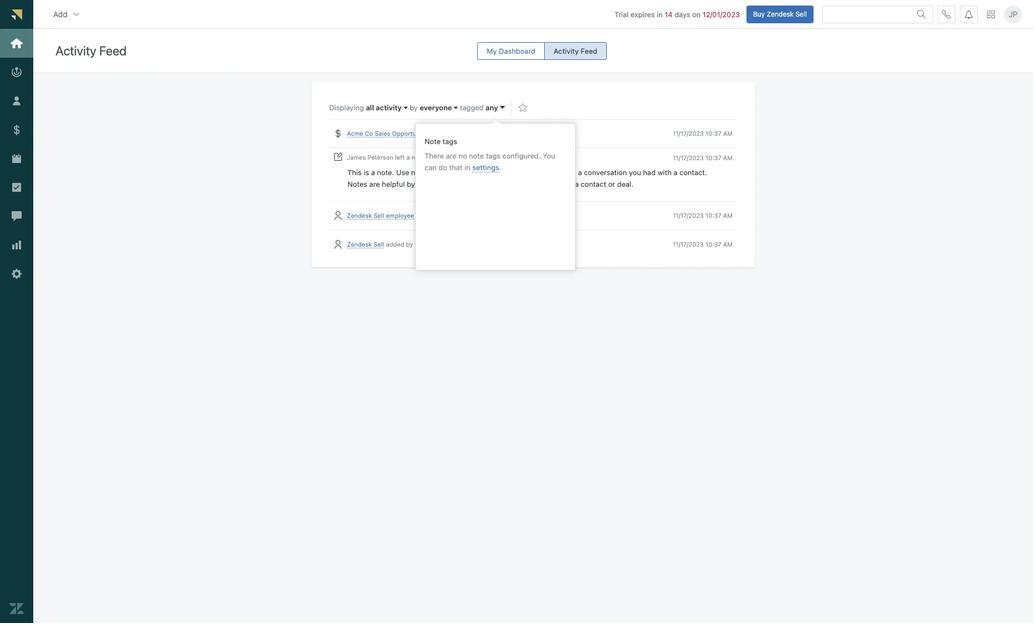 Task type: describe. For each thing, give the bounding box(es) containing it.
all activity link
[[366, 103, 408, 112]]

11/17/2023 for zendesk sell employee added by
[[673, 212, 704, 219]]

0 horizontal spatial note
[[412, 154, 425, 161]]

1 horizontal spatial activity feed
[[554, 46, 598, 55]]

zendesk for zendesk sell added by james peterson
[[347, 241, 372, 248]]

2 11/17/2023 10:37 am from the top
[[673, 154, 733, 161]]

meeting,
[[538, 168, 568, 177]]

zendesk image
[[9, 602, 24, 616]]

14
[[665, 10, 673, 19]]

1 horizontal spatial feed
[[581, 46, 598, 55]]

about
[[490, 168, 509, 177]]

this
[[348, 168, 362, 177]]

2 11/17/2023 from the top
[[673, 154, 704, 161]]

by down tagged at top left
[[468, 130, 475, 137]]

zendesk products image
[[988, 10, 996, 18]]

james peterson left a note for acme co sales opportunity
[[347, 154, 517, 161]]

0 horizontal spatial feed
[[99, 44, 127, 59]]

trial expires in 14 days on 12/01/2023
[[615, 10, 741, 19]]

any
[[486, 103, 498, 112]]

zendesk sell link
[[347, 241, 385, 248]]

my dashboard
[[487, 46, 536, 55]]

0 horizontal spatial acme co sales opportunity link
[[347, 130, 427, 138]]

there are no note tags configured. you can do that in
[[425, 151, 556, 172]]

in inside there are no note tags configured. you can do that in
[[465, 163, 471, 172]]

1 horizontal spatial activity
[[554, 46, 579, 55]]

tags inside there are no note tags configured. you can do that in
[[486, 151, 501, 160]]

am for zendesk sell employee added by
[[724, 212, 733, 219]]

0 vertical spatial peterson
[[368, 154, 394, 161]]

by left everyone
[[410, 103, 418, 112]]

calls image
[[943, 10, 952, 19]]

your
[[485, 180, 500, 189]]

this is a note. use notes to enter updates about a call, a meeting, or a conversation you had with a contact. notes are helpful by keeping a history of your communications with a contact or deal.
[[348, 168, 710, 189]]

displaying
[[329, 103, 366, 112]]

zendesk for zendesk sell employee added by
[[347, 212, 372, 219]]

note.
[[377, 168, 394, 177]]

10:37 for zendesk sell employee added by
[[706, 212, 722, 219]]

11/17/2023 for acme co sales opportunity $0.00 added by
[[673, 130, 704, 137]]

contact
[[581, 180, 607, 189]]

acme co sales opportunity $0.00 added by
[[347, 130, 475, 137]]

can
[[425, 163, 437, 172]]

note inside there are no note tags configured. you can do that in
[[469, 151, 484, 160]]

keeping
[[417, 180, 444, 189]]

0 vertical spatial opportunity
[[392, 130, 427, 137]]

11/17/2023 10:37 am for zendesk sell employee added by
[[673, 212, 733, 219]]

sell for zendesk sell added by james peterson
[[374, 241, 385, 248]]

zendesk sell added by james peterson
[[347, 241, 462, 248]]

add button
[[44, 3, 90, 25]]

no
[[459, 151, 467, 160]]

updates
[[460, 168, 488, 177]]

caret down image for everyone
[[454, 104, 458, 112]]

tagged
[[460, 103, 484, 112]]

chevron down image
[[72, 10, 81, 19]]

1 vertical spatial sales
[[464, 154, 480, 161]]

0 vertical spatial with
[[658, 168, 672, 177]]

am for james peterson
[[724, 241, 733, 248]]

zendesk inside button
[[767, 10, 794, 18]]

jp button
[[1005, 5, 1023, 23]]

by down employee
[[406, 241, 413, 248]]

use
[[396, 168, 410, 177]]

helpful
[[382, 180, 405, 189]]

1 vertical spatial added
[[416, 212, 434, 219]]

zendesk sell employee added by
[[347, 212, 445, 219]]

employee
[[386, 212, 414, 219]]

is
[[364, 168, 369, 177]]

10:37 for acme co sales opportunity $0.00 added by
[[706, 130, 722, 137]]

1 vertical spatial acme
[[436, 154, 453, 161]]

11/17/2023 10:37 am for acme co sales opportunity $0.00 added by
[[673, 130, 733, 137]]

11/17/2023 for james peterson
[[673, 241, 704, 248]]

communications
[[502, 180, 557, 189]]

sell inside button
[[796, 10, 808, 18]]

history
[[452, 180, 475, 189]]

by down keeping
[[436, 212, 443, 219]]

1 horizontal spatial peterson
[[436, 241, 462, 248]]

settings link
[[473, 163, 500, 173]]

call,
[[517, 168, 530, 177]]

1 vertical spatial co
[[455, 154, 463, 161]]

are inside this is a note. use notes to enter updates about a call, a meeting, or a conversation you had with a contact. notes are helpful by keeping a history of your communications with a contact or deal.
[[370, 180, 380, 189]]

note
[[425, 137, 441, 146]]

left
[[395, 154, 405, 161]]

a left call,
[[511, 168, 515, 177]]



Task type: locate. For each thing, give the bounding box(es) containing it.
caret down image for any
[[500, 103, 505, 112]]

1 horizontal spatial in
[[657, 10, 663, 19]]

.
[[500, 163, 502, 172]]

a left contact. at top right
[[674, 168, 678, 177]]

1 horizontal spatial acme co sales opportunity link
[[436, 154, 517, 162]]

are left no on the top of the page
[[446, 151, 457, 160]]

activity down chevron down image
[[55, 44, 96, 59]]

1 horizontal spatial acme
[[436, 154, 453, 161]]

by inside this is a note. use notes to enter updates about a call, a meeting, or a conversation you had with a contact. notes are helpful by keeping a history of your communications with a contact or deal.
[[407, 180, 415, 189]]

2 vertical spatial added
[[386, 241, 405, 248]]

activity
[[55, 44, 96, 59], [554, 46, 579, 55]]

2 vertical spatial zendesk
[[347, 241, 372, 248]]

sell left employee
[[374, 212, 385, 219]]

with right 'had'
[[658, 168, 672, 177]]

there
[[425, 151, 444, 160]]

acme
[[347, 130, 364, 137], [436, 154, 453, 161]]

2 vertical spatial sell
[[374, 241, 385, 248]]

0 vertical spatial are
[[446, 151, 457, 160]]

sell
[[796, 10, 808, 18], [374, 212, 385, 219], [374, 241, 385, 248]]

$0.00
[[429, 130, 446, 137]]

zendesk up zendesk sell link
[[347, 212, 372, 219]]

by
[[410, 103, 418, 112], [468, 130, 475, 137], [407, 180, 415, 189], [436, 212, 443, 219], [406, 241, 413, 248]]

1 vertical spatial or
[[609, 180, 616, 189]]

1 horizontal spatial are
[[446, 151, 457, 160]]

0 horizontal spatial activity
[[55, 44, 96, 59]]

everyone
[[420, 103, 452, 112]]

2 horizontal spatial caret down image
[[500, 103, 505, 112]]

zendesk down the zendesk sell employee link
[[347, 241, 372, 248]]

activity feed
[[55, 44, 127, 59], [554, 46, 598, 55]]

0 horizontal spatial tags
[[443, 137, 458, 146]]

caret down image inside all activity link
[[404, 104, 408, 112]]

sell right buy
[[796, 10, 808, 18]]

tags up settings .
[[486, 151, 501, 160]]

0 vertical spatial acme
[[347, 130, 364, 137]]

a up contact
[[579, 168, 582, 177]]

added
[[448, 130, 466, 137], [416, 212, 434, 219], [386, 241, 405, 248]]

0 vertical spatial or
[[570, 168, 577, 177]]

0 horizontal spatial or
[[570, 168, 577, 177]]

conversation
[[584, 168, 628, 177]]

0 horizontal spatial peterson
[[368, 154, 394, 161]]

add
[[53, 9, 68, 19]]

a
[[407, 154, 410, 161], [371, 168, 375, 177], [511, 168, 515, 177], [532, 168, 536, 177], [579, 168, 582, 177], [674, 168, 678, 177], [446, 180, 450, 189], [575, 180, 579, 189]]

bell image
[[965, 10, 974, 19]]

tags right note
[[443, 137, 458, 146]]

zendesk
[[767, 10, 794, 18], [347, 212, 372, 219], [347, 241, 372, 248]]

1 horizontal spatial co
[[455, 154, 463, 161]]

search image
[[918, 10, 927, 19]]

1 horizontal spatial note
[[469, 151, 484, 160]]

0 vertical spatial added
[[448, 130, 466, 137]]

0 horizontal spatial in
[[465, 163, 471, 172]]

dashboard
[[499, 46, 536, 55]]

acme down displaying
[[347, 130, 364, 137]]

all
[[366, 103, 374, 112]]

1 vertical spatial peterson
[[436, 241, 462, 248]]

1 horizontal spatial james
[[415, 241, 434, 248]]

to
[[432, 168, 439, 177]]

of
[[477, 180, 483, 189]]

buy
[[754, 10, 765, 18]]

are inside there are no note tags configured. you can do that in
[[446, 151, 457, 160]]

1 vertical spatial with
[[559, 180, 573, 189]]

buy zendesk sell
[[754, 10, 808, 18]]

caret down image right activity
[[404, 104, 408, 112]]

1 10:37 from the top
[[706, 130, 722, 137]]

my
[[487, 46, 497, 55]]

or down 'conversation'
[[609, 180, 616, 189]]

1 vertical spatial in
[[465, 163, 471, 172]]

note right no on the top of the page
[[469, 151, 484, 160]]

1 horizontal spatial or
[[609, 180, 616, 189]]

2 10:37 from the top
[[706, 154, 722, 161]]

enter
[[441, 168, 458, 177]]

1 vertical spatial tags
[[486, 151, 501, 160]]

with down meeting,
[[559, 180, 573, 189]]

you
[[543, 151, 556, 160]]

1 vertical spatial are
[[370, 180, 380, 189]]

4 11/17/2023 from the top
[[673, 241, 704, 248]]

0 horizontal spatial with
[[559, 180, 573, 189]]

are
[[446, 151, 457, 160], [370, 180, 380, 189]]

0 horizontal spatial activity feed
[[55, 44, 127, 59]]

11/17/2023
[[673, 130, 704, 137], [673, 154, 704, 161], [673, 212, 704, 219], [673, 241, 704, 248]]

11/17/2023 10:37 am for james peterson
[[673, 241, 733, 248]]

feed
[[99, 44, 127, 59], [581, 46, 598, 55]]

0 vertical spatial zendesk
[[767, 10, 794, 18]]

had
[[644, 168, 656, 177]]

sell for zendesk sell employee added by
[[374, 212, 385, 219]]

am
[[724, 130, 733, 137], [724, 154, 733, 161], [724, 212, 733, 219], [724, 241, 733, 248]]

activity
[[376, 103, 402, 112]]

expires
[[631, 10, 655, 19]]

2 am from the top
[[724, 154, 733, 161]]

you
[[629, 168, 642, 177]]

3 11/17/2023 10:37 am from the top
[[673, 212, 733, 219]]

are down note.
[[370, 180, 380, 189]]

sell down the zendesk sell employee link
[[374, 241, 385, 248]]

opportunity up '.'
[[482, 154, 517, 161]]

co
[[365, 130, 373, 137], [455, 154, 463, 161]]

1 vertical spatial zendesk
[[347, 212, 372, 219]]

0 horizontal spatial caret down image
[[404, 104, 408, 112]]

1 horizontal spatial tags
[[486, 151, 501, 160]]

peterson
[[368, 154, 394, 161], [436, 241, 462, 248]]

10:37
[[706, 130, 722, 137], [706, 154, 722, 161], [706, 212, 722, 219], [706, 241, 722, 248]]

3 11/17/2023 from the top
[[673, 212, 704, 219]]

0 vertical spatial james
[[347, 154, 366, 161]]

2 horizontal spatial added
[[448, 130, 466, 137]]

sales
[[375, 130, 391, 137], [464, 154, 480, 161]]

1 vertical spatial opportunity
[[482, 154, 517, 161]]

trial
[[615, 10, 629, 19]]

0 horizontal spatial co
[[365, 130, 373, 137]]

a down enter
[[446, 180, 450, 189]]

in
[[657, 10, 663, 19], [465, 163, 471, 172]]

1 am from the top
[[724, 130, 733, 137]]

1 11/17/2023 10:37 am from the top
[[673, 130, 733, 137]]

tags
[[443, 137, 458, 146], [486, 151, 501, 160]]

zendesk right buy
[[767, 10, 794, 18]]

sales up updates
[[464, 154, 480, 161]]

0 horizontal spatial sales
[[375, 130, 391, 137]]

activity feed link
[[545, 42, 607, 60]]

settings .
[[473, 163, 502, 172]]

deal.
[[618, 180, 634, 189]]

1 vertical spatial james
[[415, 241, 434, 248]]

a left contact
[[575, 180, 579, 189]]

caret down image
[[500, 103, 505, 112], [404, 104, 408, 112], [454, 104, 458, 112]]

do
[[439, 163, 448, 172]]

note tags
[[425, 137, 458, 146]]

1 horizontal spatial with
[[658, 168, 672, 177]]

a right is
[[371, 168, 375, 177]]

james
[[347, 154, 366, 161], [415, 241, 434, 248]]

contact.
[[680, 168, 708, 177]]

settings
[[473, 163, 500, 172]]

0 vertical spatial co
[[365, 130, 373, 137]]

0 vertical spatial acme co sales opportunity link
[[347, 130, 427, 138]]

on
[[693, 10, 701, 19]]

a right call,
[[532, 168, 536, 177]]

by down 'use'
[[407, 180, 415, 189]]

opportunity up left
[[392, 130, 427, 137]]

acme up do
[[436, 154, 453, 161]]

1 vertical spatial acme co sales opportunity link
[[436, 154, 517, 162]]

activity right dashboard
[[554, 46, 579, 55]]

0 horizontal spatial are
[[370, 180, 380, 189]]

configured.
[[503, 151, 541, 160]]

co down "all" on the top left of page
[[365, 130, 373, 137]]

buy zendesk sell button
[[747, 5, 814, 23]]

am for acme co sales opportunity $0.00 added by
[[724, 130, 733, 137]]

0 horizontal spatial james
[[347, 154, 366, 161]]

jp
[[1009, 9, 1019, 19]]

acme co sales opportunity link
[[347, 130, 427, 138], [436, 154, 517, 162]]

or
[[570, 168, 577, 177], [609, 180, 616, 189]]

notes
[[411, 168, 430, 177]]

for
[[427, 154, 435, 161]]

notes
[[348, 180, 368, 189]]

0 vertical spatial sales
[[375, 130, 391, 137]]

opportunity
[[392, 130, 427, 137], [482, 154, 517, 161]]

note
[[469, 151, 484, 160], [412, 154, 425, 161]]

4 11/17/2023 10:37 am from the top
[[673, 241, 733, 248]]

1 horizontal spatial sales
[[464, 154, 480, 161]]

acme co sales opportunity link down all activity link
[[347, 130, 427, 138]]

in left 14
[[657, 10, 663, 19]]

3 am from the top
[[724, 212, 733, 219]]

0 horizontal spatial added
[[386, 241, 405, 248]]

or right meeting,
[[570, 168, 577, 177]]

all activity
[[366, 103, 402, 112]]

0 horizontal spatial acme
[[347, 130, 364, 137]]

with
[[658, 168, 672, 177], [559, 180, 573, 189]]

3 10:37 from the top
[[706, 212, 722, 219]]

acme co sales opportunity link up settings
[[436, 154, 517, 162]]

notes image
[[334, 153, 343, 162]]

co up that
[[455, 154, 463, 161]]

1 vertical spatial sell
[[374, 212, 385, 219]]

1 11/17/2023 from the top
[[673, 130, 704, 137]]

0 vertical spatial sell
[[796, 10, 808, 18]]

sales down "all activity"
[[375, 130, 391, 137]]

10:37 for james peterson
[[706, 241, 722, 248]]

note left for
[[412, 154, 425, 161]]

4 am from the top
[[724, 241, 733, 248]]

0 vertical spatial tags
[[443, 137, 458, 146]]

that
[[450, 163, 463, 172]]

james up this
[[347, 154, 366, 161]]

a right left
[[407, 154, 410, 161]]

caret down image left tagged at top left
[[454, 104, 458, 112]]

zendesk sell employee link
[[347, 212, 414, 220]]

1 horizontal spatial caret down image
[[454, 104, 458, 112]]

added right employee
[[416, 212, 434, 219]]

12/01/2023
[[703, 10, 741, 19]]

james down zendesk sell employee added by
[[415, 241, 434, 248]]

4 10:37 from the top
[[706, 241, 722, 248]]

1 horizontal spatial opportunity
[[482, 154, 517, 161]]

added right $0.00
[[448, 130, 466, 137]]

added down zendesk sell employee added by
[[386, 241, 405, 248]]

in right that
[[465, 163, 471, 172]]

caret down image right "any"
[[500, 103, 505, 112]]

0 vertical spatial in
[[657, 10, 663, 19]]

days
[[675, 10, 691, 19]]

0 horizontal spatial opportunity
[[392, 130, 427, 137]]

1 horizontal spatial added
[[416, 212, 434, 219]]

my dashboard link
[[478, 42, 545, 60]]

11/17/2023 10:37 am
[[673, 130, 733, 137], [673, 154, 733, 161], [673, 212, 733, 219], [673, 241, 733, 248]]



Task type: vqa. For each thing, say whether or not it's contained in the screenshot.
APIs
no



